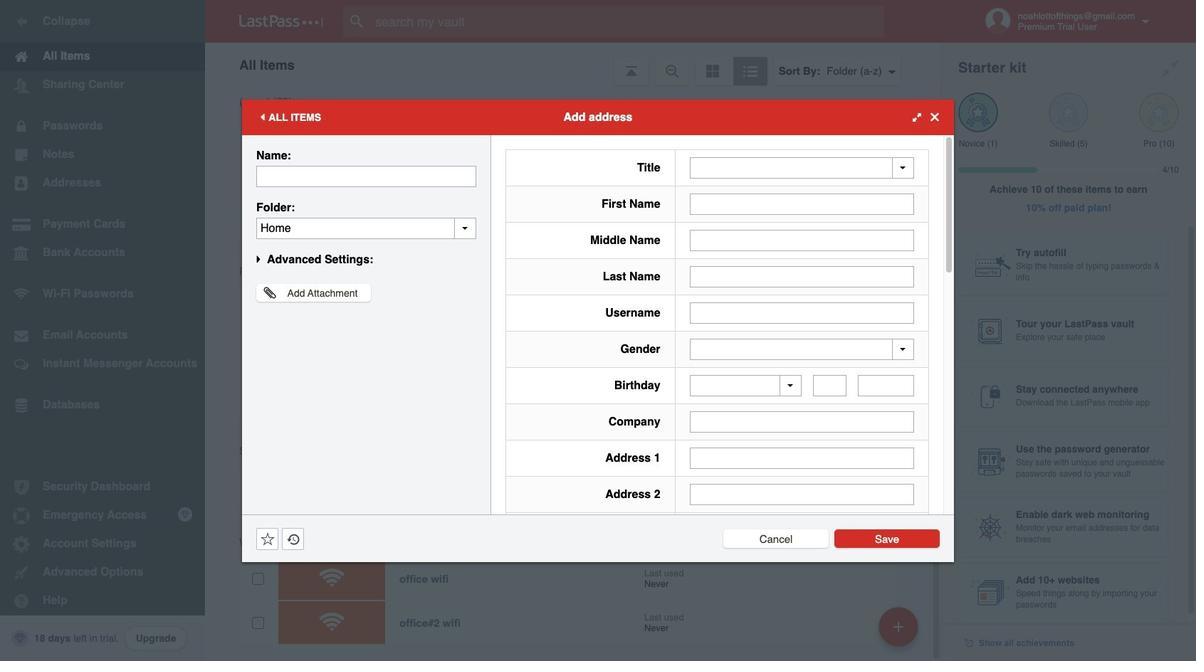 Task type: vqa. For each thing, say whether or not it's contained in the screenshot.
caret right icon
no



Task type: locate. For each thing, give the bounding box(es) containing it.
main navigation navigation
[[0, 0, 205, 662]]

dialog
[[242, 99, 955, 662]]

None text field
[[256, 166, 477, 187], [256, 218, 477, 239], [690, 266, 915, 287], [814, 375, 847, 397], [859, 375, 915, 397], [690, 448, 915, 469], [690, 484, 915, 506], [256, 166, 477, 187], [256, 218, 477, 239], [690, 266, 915, 287], [814, 375, 847, 397], [859, 375, 915, 397], [690, 448, 915, 469], [690, 484, 915, 506]]

None text field
[[690, 193, 915, 215], [690, 230, 915, 251], [690, 302, 915, 324], [690, 412, 915, 433], [690, 193, 915, 215], [690, 230, 915, 251], [690, 302, 915, 324], [690, 412, 915, 433]]



Task type: describe. For each thing, give the bounding box(es) containing it.
new item navigation
[[874, 603, 928, 662]]

search my vault text field
[[343, 6, 913, 37]]

Search search field
[[343, 6, 913, 37]]

new item image
[[894, 622, 904, 632]]

lastpass image
[[239, 15, 323, 28]]

vault options navigation
[[205, 43, 942, 85]]



